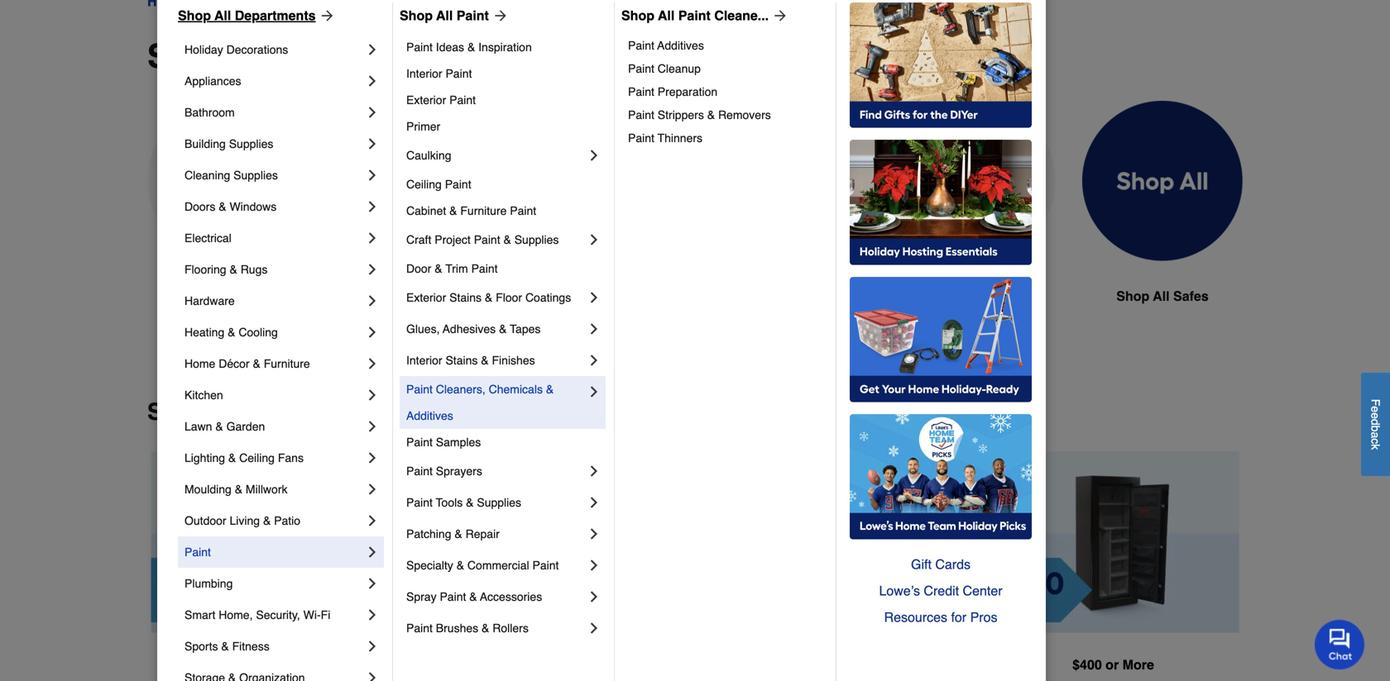 Task type: describe. For each thing, give the bounding box(es) containing it.
0 vertical spatial ceiling
[[406, 178, 442, 191]]

wi-
[[303, 609, 321, 622]]

& inside the cabinet & furniture paint link
[[449, 204, 457, 218]]

electrical link
[[185, 223, 364, 254]]

ceiling paint
[[406, 178, 471, 191]]

home safes link
[[521, 101, 682, 346]]

c
[[1369, 439, 1382, 444]]

adhesives
[[443, 323, 496, 336]]

& inside spray paint & accessories link
[[469, 591, 477, 604]]

paint inside specialty & commercial paint link
[[533, 559, 559, 573]]

building supplies link
[[185, 128, 364, 160]]

building
[[185, 137, 226, 151]]

home for home décor & furniture
[[185, 358, 215, 371]]

paint inside paint thinners link
[[628, 132, 655, 145]]

chevron right image for building supplies
[[364, 136, 381, 152]]

& inside doors & windows 'link'
[[219, 200, 226, 214]]

patching & repair
[[406, 528, 500, 541]]

commercial
[[468, 559, 529, 573]]

b
[[1369, 426, 1382, 432]]

paint cleanup link
[[628, 57, 824, 80]]

chevron right image for flooring & rugs
[[364, 262, 381, 278]]

chevron right image for exterior stains & floor coatings
[[586, 290, 602, 306]]

chevron right image for glues, adhesives & tapes
[[586, 321, 602, 338]]

furniture inside the cabinet & furniture paint link
[[460, 204, 507, 218]]

cards
[[935, 557, 971, 573]]

chevron right image for interior stains & finishes
[[586, 353, 602, 369]]

cabinet & furniture paint
[[406, 204, 536, 218]]

gun safes link
[[334, 101, 495, 346]]

chevron right image for patching & repair
[[586, 526, 602, 543]]

chevron right image for lawn & garden
[[364, 419, 381, 435]]

chevron right image for hardware
[[364, 293, 381, 310]]

chevron right image for doors & windows
[[364, 199, 381, 215]]

arrow right image
[[769, 7, 789, 24]]

2 e from the top
[[1369, 413, 1382, 419]]

samples
[[436, 436, 481, 449]]

& inside the paint cleaners, chemicals & additives
[[546, 383, 554, 396]]

millwork
[[246, 483, 288, 497]]

file safes
[[945, 289, 1007, 304]]

electrical
[[185, 232, 232, 245]]

& inside 'lighting & ceiling fans' link
[[228, 452, 236, 465]]

–
[[831, 658, 838, 674]]

& inside exterior stains & floor coatings link
[[485, 291, 493, 305]]

shop all departments link
[[178, 6, 336, 26]]

flooring
[[185, 263, 226, 276]]

chevron right image for electrical
[[364, 230, 381, 247]]

exterior stains & floor coatings link
[[406, 282, 586, 314]]

paint inside paint ideas & inspiration link
[[406, 41, 433, 54]]

paint inside exterior paint link
[[449, 94, 476, 107]]

& inside "sports & fitness" link
[[221, 641, 229, 654]]

floor
[[496, 291, 522, 305]]

chevron right image for paint
[[364, 545, 381, 561]]

home décor & furniture link
[[185, 348, 364, 380]]

for
[[951, 610, 967, 626]]

holiday hosting essentials. image
[[850, 140, 1032, 266]]

shop all paint
[[400, 8, 489, 23]]

spray paint & accessories link
[[406, 582, 586, 613]]

kitchen
[[185, 389, 223, 402]]

caulking link
[[406, 140, 586, 171]]

cabinet
[[406, 204, 446, 218]]

gift cards link
[[850, 552, 1032, 578]]

1 e from the top
[[1369, 406, 1382, 413]]

patching
[[406, 528, 451, 541]]

moulding & millwork link
[[185, 474, 364, 506]]

heating & cooling
[[185, 326, 278, 339]]

& inside glues, adhesives & tapes link
[[499, 323, 507, 336]]

find gifts for the diyer. image
[[850, 2, 1032, 128]]

doors
[[185, 200, 215, 214]]

paint additives
[[628, 39, 704, 52]]

removers
[[718, 108, 771, 122]]

paint inside paint brushes & rollers link
[[406, 622, 433, 636]]

exterior for exterior paint
[[406, 94, 446, 107]]

paint inside paint sprayers link
[[406, 465, 433, 478]]

& inside interior stains & finishes 'link'
[[481, 354, 489, 367]]

lawn
[[185, 420, 212, 434]]

heating
[[185, 326, 224, 339]]

& inside outdoor living & patio link
[[263, 515, 271, 528]]

paint sprayers
[[406, 465, 482, 478]]

tapes
[[510, 323, 541, 336]]

shop all safes
[[1117, 289, 1209, 304]]

chemicals
[[489, 383, 543, 396]]

file safes link
[[895, 101, 1056, 346]]

or
[[266, 658, 279, 673]]

lowe's credit center link
[[850, 578, 1032, 605]]

& inside paint brushes & rollers link
[[482, 622, 489, 636]]

& inside door & trim paint link
[[435, 262, 442, 276]]

paint inside paint cleanup link
[[628, 62, 655, 75]]

chevron right image for paint cleaners, chemicals & additives
[[586, 384, 602, 401]]

shop for shop all paint
[[400, 8, 433, 23]]

paint tools & supplies link
[[406, 487, 586, 519]]

paint thinners link
[[628, 127, 824, 150]]

chevron right image for moulding & millwork
[[364, 482, 381, 498]]

plumbing link
[[185, 569, 364, 600]]

lawn & garden link
[[185, 411, 364, 443]]

shop for shop all safes
[[1117, 289, 1150, 304]]

gun
[[382, 289, 408, 304]]

chevron right image for plumbing
[[364, 576, 381, 593]]

lowe's home team holiday picks. image
[[850, 415, 1032, 540]]

strippers
[[658, 108, 704, 122]]

cleane...
[[714, 8, 769, 23]]

interior paint
[[406, 67, 472, 80]]

shop all departments
[[178, 8, 316, 23]]

paint cleaners, chemicals & additives
[[406, 383, 557, 423]]

f e e d b a c k button
[[1361, 373, 1390, 477]]

& inside paint ideas & inspiration link
[[468, 41, 475, 54]]

paint cleaners, chemicals & additives link
[[406, 377, 586, 430]]

f
[[1369, 399, 1382, 406]]

resources for pros
[[884, 610, 998, 626]]

paint inside paint preparation link
[[628, 85, 655, 98]]

price
[[313, 399, 370, 426]]

holiday
[[185, 43, 223, 56]]

home safes
[[564, 289, 640, 304]]

cooling
[[239, 326, 278, 339]]

paint samples
[[406, 436, 481, 449]]

paint inside the paint cleaners, chemicals & additives
[[406, 383, 433, 396]]

craft project paint & supplies link
[[406, 224, 586, 256]]

paint inside spray paint & accessories link
[[440, 591, 466, 604]]

interior for interior paint
[[406, 67, 442, 80]]

paint inside shop all paint link
[[457, 8, 489, 23]]

supplies inside the craft project paint & supplies link
[[515, 233, 559, 247]]

security,
[[256, 609, 300, 622]]

lighting & ceiling fans link
[[185, 443, 364, 474]]

arrow right image for shop all paint
[[489, 7, 509, 24]]

f e e d b a c k
[[1369, 399, 1382, 450]]

outdoor living & patio link
[[185, 506, 364, 537]]

paint link
[[185, 537, 364, 569]]

finishes
[[492, 354, 535, 367]]

& inside heating & cooling link
[[228, 326, 235, 339]]

ceiling paint link
[[406, 171, 602, 198]]

exterior for exterior stains & floor coatings
[[406, 291, 446, 305]]

patio
[[274, 515, 300, 528]]



Task type: locate. For each thing, give the bounding box(es) containing it.
supplies up 'windows' at top left
[[233, 169, 278, 182]]

sports
[[185, 641, 218, 654]]

safes for fireproof safes
[[241, 289, 276, 304]]

2 arrow right image from the left
[[489, 7, 509, 24]]

supplies
[[229, 137, 273, 151], [233, 169, 278, 182], [515, 233, 559, 247], [477, 497, 521, 510]]

coatings
[[525, 291, 571, 305]]

interior stains & finishes
[[406, 354, 535, 367]]

& left rugs on the top left
[[230, 263, 237, 276]]

shop all paint cleane...
[[622, 8, 769, 23]]

arrow right image
[[316, 7, 336, 24], [489, 7, 509, 24]]

hardware
[[185, 295, 235, 308]]

& inside flooring & rugs 'link'
[[230, 263, 237, 276]]

gift cards
[[911, 557, 971, 573]]

exterior paint
[[406, 94, 476, 107]]

all for shop all paint
[[436, 8, 453, 23]]

rollers
[[493, 622, 529, 636]]

paint ideas & inspiration
[[406, 41, 532, 54]]

paint down interior paint
[[449, 94, 476, 107]]

paint down 'ideas'
[[446, 67, 472, 80]]

all inside shop all safes link
[[1153, 289, 1170, 304]]

& left trim
[[435, 262, 442, 276]]

& up door & trim paint link
[[504, 233, 511, 247]]

paint up accessories at the left of the page
[[533, 559, 559, 573]]

& right doors
[[219, 200, 226, 214]]

& left millwork at the left bottom of the page
[[235, 483, 243, 497]]

paint down paint additives
[[628, 62, 655, 75]]

paint up paint additives
[[678, 8, 711, 23]]

1 interior from the top
[[406, 67, 442, 80]]

paint inside 'paint samples' link
[[406, 436, 433, 449]]

& left floor
[[485, 291, 493, 305]]

ceiling up cabinet
[[406, 178, 442, 191]]

& left the rollers
[[482, 622, 489, 636]]

& right 'ideas'
[[468, 41, 475, 54]]

& right specialty on the left of page
[[457, 559, 464, 573]]

shop safes by price
[[147, 399, 370, 426]]

paint inside door & trim paint link
[[471, 262, 498, 276]]

1 vertical spatial ceiling
[[239, 452, 275, 465]]

furniture up craft project paint & supplies
[[460, 204, 507, 218]]

arrow right image up paint ideas & inspiration link
[[489, 7, 509, 24]]

1 vertical spatial additives
[[406, 410, 453, 423]]

stains for exterior
[[449, 291, 482, 305]]

gift
[[911, 557, 932, 573]]

paint right spray
[[440, 591, 466, 604]]

shop all. image
[[1082, 101, 1243, 262]]

décor
[[219, 358, 250, 371]]

e up b at the bottom
[[1369, 413, 1382, 419]]

paint up cabinet & furniture paint
[[445, 178, 471, 191]]

accessories
[[480, 591, 542, 604]]

a black honeywell chest safe with the top open. image
[[708, 101, 869, 262]]

home
[[564, 289, 601, 304], [185, 358, 215, 371]]

& inside lawn & garden link
[[215, 420, 223, 434]]

door & trim paint link
[[406, 256, 602, 282]]

a black sentrysafe home safe with the door ajar. image
[[521, 101, 682, 261]]

1 horizontal spatial shop
[[1117, 289, 1150, 304]]

chevron right image for kitchen
[[364, 387, 381, 404]]

1 vertical spatial stains
[[446, 354, 478, 367]]

& right chemicals
[[546, 383, 554, 396]]

0 horizontal spatial shop
[[147, 399, 205, 426]]

paint down outdoor
[[185, 546, 211, 559]]

chevron right image for smart home, security, wi-fi
[[364, 607, 381, 624]]

furniture inside home décor & furniture link
[[264, 358, 310, 371]]

2 exterior from the top
[[406, 291, 446, 305]]

rugs
[[241, 263, 268, 276]]

safes for gun safes
[[412, 289, 447, 304]]

decorations
[[226, 43, 288, 56]]

chevron right image
[[364, 104, 381, 121], [586, 147, 602, 164], [364, 167, 381, 184], [364, 230, 381, 247], [364, 262, 381, 278], [586, 290, 602, 306], [364, 293, 381, 310], [364, 324, 381, 341], [586, 353, 602, 369], [364, 356, 381, 372], [586, 384, 602, 401], [586, 463, 602, 480], [586, 495, 602, 511], [586, 558, 602, 574], [586, 589, 602, 606], [586, 621, 602, 637]]

1 exterior from the top
[[406, 94, 446, 107]]

supplies up cleaning supplies
[[229, 137, 273, 151]]

1 vertical spatial interior
[[406, 354, 442, 367]]

& right the lighting at bottom
[[228, 452, 236, 465]]

interior up exterior paint
[[406, 67, 442, 80]]

paint tools & supplies
[[406, 497, 521, 510]]

1 vertical spatial furniture
[[264, 358, 310, 371]]

stains down trim
[[449, 291, 482, 305]]

0 vertical spatial home
[[564, 289, 601, 304]]

paint right trim
[[471, 262, 498, 276]]

0 horizontal spatial furniture
[[264, 358, 310, 371]]

patching & repair link
[[406, 519, 586, 550]]

additives inside the paint cleaners, chemicals & additives
[[406, 410, 453, 423]]

cleaning supplies link
[[185, 160, 364, 191]]

home up kitchen
[[185, 358, 215, 371]]

paint inside ceiling paint link
[[445, 178, 471, 191]]

chevron right image for heating & cooling
[[364, 324, 381, 341]]

spray
[[406, 591, 437, 604]]

1 vertical spatial exterior
[[406, 291, 446, 305]]

shop up the "holiday"
[[178, 8, 211, 23]]

1 shop from the left
[[178, 8, 211, 23]]

paint down cabinet & furniture paint
[[474, 233, 500, 247]]

all inside shop all paint link
[[436, 8, 453, 23]]

k
[[1369, 444, 1382, 450]]

chevron right image for paint tools & supplies
[[586, 495, 602, 511]]

0 horizontal spatial shop
[[178, 8, 211, 23]]

& inside home décor & furniture link
[[253, 358, 261, 371]]

0 horizontal spatial ceiling
[[239, 452, 275, 465]]

paint left cleaners,
[[406, 383, 433, 396]]

shop for shop all paint cleane...
[[622, 8, 655, 23]]

interior inside 'link'
[[406, 354, 442, 367]]

doors & windows link
[[185, 191, 364, 223]]

$400 or more. image
[[987, 452, 1240, 634]]

0 vertical spatial additives
[[657, 39, 704, 52]]

paint brushes & rollers
[[406, 622, 529, 636]]

1 horizontal spatial furniture
[[460, 204, 507, 218]]

chevron right image for cleaning supplies
[[364, 167, 381, 184]]

0 vertical spatial exterior
[[406, 94, 446, 107]]

sports & fitness
[[185, 641, 270, 654]]

1 vertical spatial shop
[[147, 399, 205, 426]]

departments
[[235, 8, 316, 23]]

a tall black sports afield gun safe. image
[[334, 101, 495, 262]]

exterior paint link
[[406, 87, 602, 113]]

less
[[283, 658, 313, 673]]

resources for pros link
[[850, 605, 1032, 631]]

1 vertical spatial home
[[185, 358, 215, 371]]

resources
[[884, 610, 948, 626]]

bathroom link
[[185, 97, 364, 128]]

additives up paint samples
[[406, 410, 453, 423]]

smart home, security, wi-fi link
[[185, 600, 364, 631]]

spray paint & accessories
[[406, 591, 542, 604]]

stains for interior
[[446, 354, 478, 367]]

paint left "thinners"
[[628, 132, 655, 145]]

paint inside the craft project paint & supplies link
[[474, 233, 500, 247]]

tools
[[436, 497, 463, 510]]

interior stains & finishes link
[[406, 345, 586, 377]]

shop all safes link
[[1082, 101, 1243, 346]]

chevron right image for spray paint & accessories
[[586, 589, 602, 606]]

moulding & millwork
[[185, 483, 288, 497]]

1 arrow right image from the left
[[316, 7, 336, 24]]

paint inside paint link
[[185, 546, 211, 559]]

craft
[[406, 233, 431, 247]]

ideas
[[436, 41, 464, 54]]

& inside moulding & millwork link
[[235, 483, 243, 497]]

exterior stains & floor coatings
[[406, 291, 571, 305]]

all for shop all safes
[[1153, 289, 1170, 304]]

chevron right image for bathroom
[[364, 104, 381, 121]]

all for shop all departments
[[214, 8, 231, 23]]

exterior inside exterior paint link
[[406, 94, 446, 107]]

interior for interior stains & finishes
[[406, 354, 442, 367]]

3 shop from the left
[[622, 8, 655, 23]]

0 vertical spatial interior
[[406, 67, 442, 80]]

lighting
[[185, 452, 225, 465]]

& inside specialty & commercial paint link
[[457, 559, 464, 573]]

door
[[406, 262, 431, 276]]

additives up cleanup
[[657, 39, 704, 52]]

holiday decorations link
[[185, 34, 364, 65]]

chevron right image for craft project paint & supplies
[[586, 232, 602, 248]]

all inside shop all departments link
[[214, 8, 231, 23]]

paint strippers & removers
[[628, 108, 771, 122]]

paint thinners
[[628, 132, 703, 145]]

sports & fitness link
[[185, 631, 364, 663]]

all inside shop all paint cleane... link
[[658, 8, 675, 23]]

& inside 'patching & repair' link
[[455, 528, 462, 541]]

by
[[280, 399, 307, 426]]

appliances link
[[185, 65, 364, 97]]

paint down spray
[[406, 622, 433, 636]]

& left patio
[[263, 515, 271, 528]]

arrow right image for shop all departments
[[316, 7, 336, 24]]

$100 to $200. image
[[430, 452, 682, 634]]

chevron right image for lighting & ceiling fans
[[364, 450, 381, 467]]

& left finishes
[[481, 354, 489, 367]]

fitness
[[232, 641, 270, 654]]

0 vertical spatial shop
[[1117, 289, 1150, 304]]

1 horizontal spatial ceiling
[[406, 178, 442, 191]]

safes inside "link"
[[412, 289, 447, 304]]

1 horizontal spatial shop
[[400, 8, 433, 23]]

chevron right image
[[364, 41, 381, 58], [364, 73, 381, 89], [364, 136, 381, 152], [364, 199, 381, 215], [586, 232, 602, 248], [586, 321, 602, 338], [364, 387, 381, 404], [364, 419, 381, 435], [364, 450, 381, 467], [364, 482, 381, 498], [364, 513, 381, 530], [586, 526, 602, 543], [364, 545, 381, 561], [364, 576, 381, 593], [364, 607, 381, 624], [364, 639, 381, 655], [364, 670, 381, 682]]

paint cleanup
[[628, 62, 701, 75]]

& inside paint tools & supplies link
[[466, 497, 474, 510]]

0 horizontal spatial additives
[[406, 410, 453, 423]]

& right décor
[[253, 358, 261, 371]]

arrow right image inside shop all paint link
[[489, 7, 509, 24]]

supplies down paint sprayers link
[[477, 497, 521, 510]]

supplies up door & trim paint link
[[515, 233, 559, 247]]

paint inside paint additives link
[[628, 39, 655, 52]]

shop
[[178, 8, 211, 23], [400, 8, 433, 23], [622, 8, 655, 23]]

& up paint brushes & rollers on the bottom left of the page
[[469, 591, 477, 604]]

plumbing
[[185, 578, 233, 591]]

chevron right image for appliances
[[364, 73, 381, 89]]

home right floor
[[564, 289, 601, 304]]

$200 to $400. image
[[708, 452, 961, 634]]

paint additives link
[[628, 34, 824, 57]]

paint down paint cleanup
[[628, 85, 655, 98]]

chevron right image for specialty & commercial paint
[[586, 558, 602, 574]]

exterior up "primer"
[[406, 94, 446, 107]]

2 interior from the top
[[406, 354, 442, 367]]

1 horizontal spatial arrow right image
[[489, 7, 509, 24]]

home for home safes
[[564, 289, 601, 304]]

all for shop all paint cleane...
[[658, 8, 675, 23]]

paint inside paint tools & supplies link
[[406, 497, 433, 510]]

additives
[[657, 39, 704, 52], [406, 410, 453, 423]]

supplies inside 'cleaning supplies' link
[[233, 169, 278, 182]]

cleanup
[[658, 62, 701, 75]]

chevron right image for holiday decorations
[[364, 41, 381, 58]]

chevron right image for sports & fitness
[[364, 639, 381, 655]]

1 horizontal spatial additives
[[657, 39, 704, 52]]

center
[[963, 584, 1003, 599]]

caulking
[[406, 149, 451, 162]]

& right cabinet
[[449, 204, 457, 218]]

primer link
[[406, 113, 602, 140]]

2 horizontal spatial shop
[[622, 8, 655, 23]]

shop
[[1117, 289, 1150, 304], [147, 399, 205, 426]]

ceiling up millwork at the left bottom of the page
[[239, 452, 275, 465]]

a black sentrysafe file safe with a key in the lock and the lid ajar. image
[[895, 101, 1056, 261]]

safes
[[147, 37, 236, 75], [241, 289, 276, 304], [412, 289, 447, 304], [604, 289, 640, 304], [971, 289, 1007, 304], [1174, 289, 1209, 304], [212, 399, 274, 426]]

outdoor living & patio
[[185, 515, 300, 528]]

get your home holiday-ready. image
[[850, 277, 1032, 403]]

safes for shop safes by price
[[212, 399, 274, 426]]

chevron right image for paint sprayers
[[586, 463, 602, 480]]

paint inside the cabinet & furniture paint link
[[510, 204, 536, 218]]

chat invite button image
[[1315, 620, 1365, 670]]

paint inside paint strippers & removers link
[[628, 108, 655, 122]]

& left cooling
[[228, 326, 235, 339]]

chevron right image for paint brushes & rollers
[[586, 621, 602, 637]]

furniture down heating & cooling link
[[264, 358, 310, 371]]

& right lawn
[[215, 420, 223, 434]]

shop up paint additives
[[622, 8, 655, 23]]

chevron right image for home décor & furniture
[[364, 356, 381, 372]]

paint inside shop all paint cleane... link
[[678, 8, 711, 23]]

specialty & commercial paint link
[[406, 550, 586, 582]]

fireproof safes link
[[147, 101, 308, 346]]

cleaners,
[[436, 383, 486, 396]]

interior down the glues,
[[406, 354, 442, 367]]

paint inside interior paint link
[[446, 67, 472, 80]]

supplies inside paint tools & supplies link
[[477, 497, 521, 510]]

home décor & furniture
[[185, 358, 310, 371]]

fireproof safes
[[179, 289, 276, 304]]

paint up paint cleanup
[[628, 39, 655, 52]]

$200
[[798, 658, 827, 674]]

paint up paint sprayers
[[406, 436, 433, 449]]

primer
[[406, 120, 440, 133]]

shop for shop safes by price
[[147, 399, 205, 426]]

paint left 'ideas'
[[406, 41, 433, 54]]

0 vertical spatial furniture
[[460, 204, 507, 218]]

& left tapes
[[499, 323, 507, 336]]

& left repair
[[455, 528, 462, 541]]

paint preparation
[[628, 85, 718, 98]]

a black sentrysafe fireproof safe. image
[[147, 101, 308, 261]]

paint up paint thinners
[[628, 108, 655, 122]]

chevron right image for outdoor living & patio
[[364, 513, 381, 530]]

0 horizontal spatial arrow right image
[[316, 7, 336, 24]]

exterior inside exterior stains & floor coatings link
[[406, 291, 446, 305]]

shop up paint ideas & inspiration
[[400, 8, 433, 23]]

& right sports
[[221, 641, 229, 654]]

credit
[[924, 584, 959, 599]]

paint down paint samples
[[406, 465, 433, 478]]

& inside the craft project paint & supplies link
[[504, 233, 511, 247]]

paint samples link
[[406, 430, 602, 456]]

chevron right image for caulking
[[586, 147, 602, 164]]

safes for home safes
[[604, 289, 640, 304]]

2 shop from the left
[[400, 8, 433, 23]]

paint ideas & inspiration link
[[406, 34, 602, 60]]

& up paint thinners link
[[707, 108, 715, 122]]

& inside paint strippers & removers link
[[707, 108, 715, 122]]

stains up cleaners,
[[446, 354, 478, 367]]

d
[[1369, 419, 1382, 426]]

e up the d in the bottom of the page
[[1369, 406, 1382, 413]]

paint down ceiling paint link
[[510, 204, 536, 218]]

garden
[[226, 420, 265, 434]]

arrow right image up "holiday decorations" link
[[316, 7, 336, 24]]

stains inside 'link'
[[446, 354, 478, 367]]

safes for file safes
[[971, 289, 1007, 304]]

supplies inside building supplies link
[[229, 137, 273, 151]]

holiday decorations
[[185, 43, 288, 56]]

0 vertical spatial stains
[[449, 291, 482, 305]]

specialty
[[406, 559, 453, 573]]

paint up paint ideas & inspiration
[[457, 8, 489, 23]]

shop for shop all departments
[[178, 8, 211, 23]]

exterior down door
[[406, 291, 446, 305]]

arrow right image inside shop all departments link
[[316, 7, 336, 24]]

1 horizontal spatial home
[[564, 289, 601, 304]]

& right 'tools'
[[466, 497, 474, 510]]

paint left 'tools'
[[406, 497, 433, 510]]

0 horizontal spatial home
[[185, 358, 215, 371]]

$99 or less. image
[[151, 452, 403, 634]]

exterior
[[406, 94, 446, 107], [406, 291, 446, 305]]



Task type: vqa. For each thing, say whether or not it's contained in the screenshot.
arrow right image
yes



